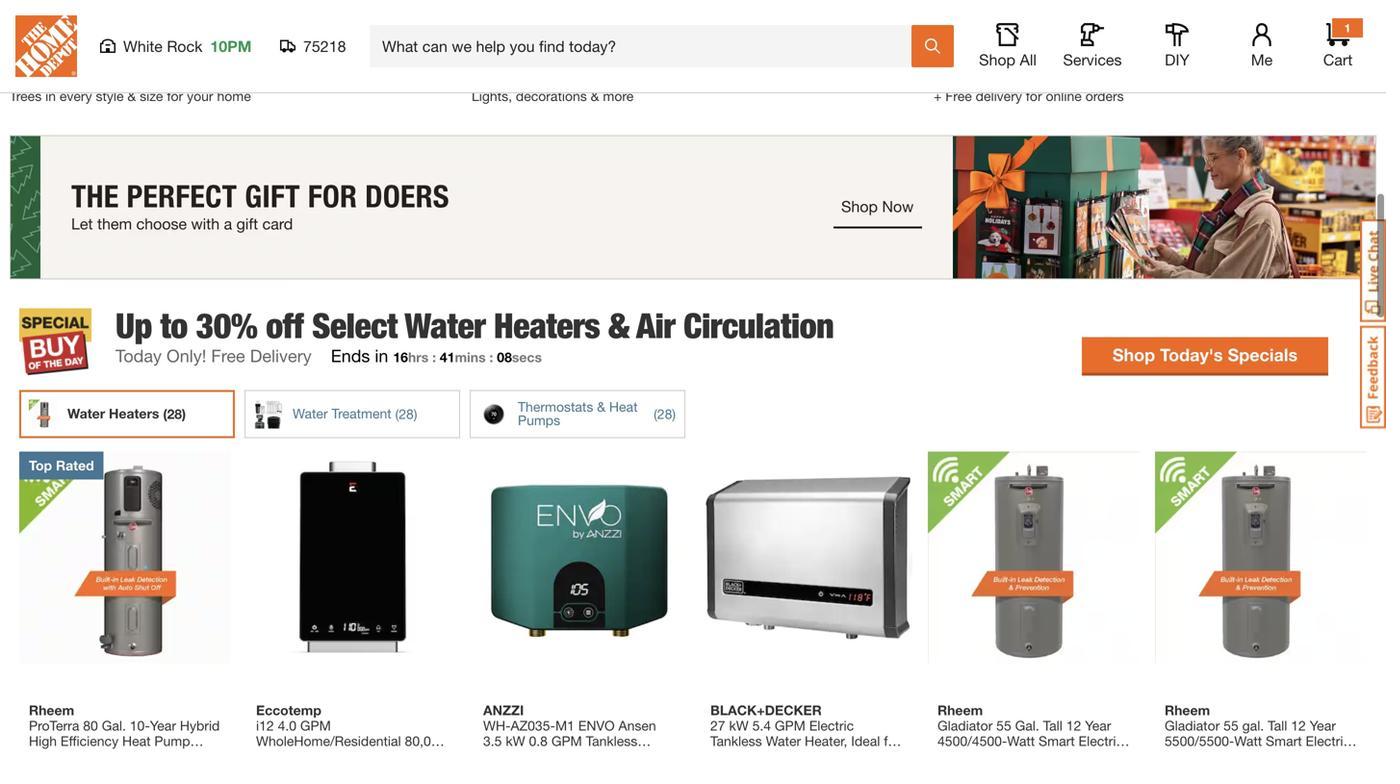Task type: describe. For each thing, give the bounding box(es) containing it.
& inside thermostats & heat pumps
[[597, 399, 606, 415]]

0 vertical spatial trees
[[1016, 53, 1057, 73]]

mins
[[455, 349, 486, 365]]

off
[[266, 305, 304, 346]]

bright
[[553, 53, 599, 73]]

delivery
[[976, 88, 1022, 104]]

ansen
[[619, 718, 656, 734]]

gladiator 55 gal. tall 12 year 4500/4500-watt smart electric water heater with leak detection and auto shutoff image
[[928, 452, 1140, 664]]

special buy logo image
[[19, 308, 91, 375]]

outdoors
[[604, 53, 677, 73]]

shop all
[[979, 51, 1037, 69]]

more
[[603, 88, 634, 104]]

ends in 16 hrs : 41 mins : 08 secs
[[331, 345, 542, 366]]

anzzi
[[483, 703, 524, 718]]

What can we help you find today? search field
[[382, 26, 911, 66]]

27 kw 5.4 gpm electric tankless water heater, ideal for 3 bedroom home, up to 6 simultaneous applications image
[[701, 452, 913, 664]]

1 vertical spatial trees
[[10, 88, 42, 104]]

anzzi wh-az035-m1 envo ansen 3.5 kw 0.8 gpm tankless electric water heater
[[483, 703, 656, 765]]

me
[[1251, 51, 1273, 69]]

shop
[[979, 51, 1016, 69]]

lights, decorations & more
[[472, 88, 634, 104]]

rock
[[167, 37, 203, 55]]

wh-
[[483, 718, 511, 734]]

cart 1
[[1323, 21, 1353, 69]]

thermostats
[[518, 399, 593, 415]]

) for water treatment ( 28 )
[[414, 406, 417, 422]]

i12 4.0 gpm wholehome/residential 80,000 btu liquid propane indoor tankless water heater image
[[246, 452, 458, 664]]

circulation
[[684, 305, 834, 346]]

water up 41
[[405, 305, 485, 346]]

top rated
[[29, 458, 94, 473]]

& left the 'size'
[[127, 88, 136, 104]]

gladiator 55 gal. tall 12 year 5500/5500-watt smart electric water heater with leak detection and auto shutoff image
[[1155, 452, 1367, 664]]

to for up
[[160, 305, 187, 346]]

gpm
[[551, 733, 582, 749]]

black+decker
[[710, 703, 822, 718]]

( for water treatment
[[395, 406, 399, 422]]

your
[[187, 88, 213, 104]]

treatment
[[332, 406, 392, 421]]

select
[[312, 305, 397, 346]]

water treatment ( 28 )
[[293, 406, 417, 422]]

a
[[472, 53, 483, 73]]

cut
[[984, 53, 1011, 73]]

rheem for third rheem link from right
[[29, 703, 74, 718]]

top
[[29, 458, 52, 473]]

& left the more
[[591, 88, 599, 104]]

shop all button
[[977, 23, 1039, 69]]

eccotemp
[[256, 703, 321, 718]]

the perfect gift for doers - let them choose with a gift card. shop now image
[[10, 135, 1377, 279]]

air
[[636, 305, 675, 346]]

41
[[440, 349, 455, 365]]

me button
[[1231, 23, 1293, 69]]

services
[[1063, 51, 1122, 69]]

+
[[934, 88, 942, 104]]

hrs
[[408, 349, 429, 365]]

to for ready
[[64, 53, 79, 73]]

& left air
[[608, 305, 629, 346]]

& right merry
[[537, 53, 548, 73]]

pumps
[[518, 412, 560, 428]]

2 : from the left
[[490, 349, 493, 365]]

rheem for gladiator 55 gal. tall 12 year 4500/4500-watt smart electric water heater with leak detection and auto shutoff image rheem link
[[938, 703, 983, 718]]

diy
[[1165, 51, 1190, 69]]

 image for tree
[[10, 0, 452, 41]]

fresh-cut trees available now
[[934, 53, 1172, 73]]

3 28 from the left
[[657, 406, 672, 422]]

3.5
[[483, 733, 502, 749]]

08
[[497, 349, 512, 365]]

orders
[[1086, 88, 1124, 104]]

available
[[1062, 53, 1131, 73]]

proterra 80 gal. 10-year hybrid high efficiency heat pump tank electric water heater with leak detection & auto shutoff image
[[19, 452, 231, 664]]

secs
[[512, 349, 542, 365]]

services button
[[1062, 23, 1123, 69]]

ready
[[10, 53, 59, 73]]

feedback link image
[[1360, 325, 1386, 429]]

heater
[[571, 749, 611, 765]]

shop today's specials
[[1113, 344, 1298, 365]]

every
[[60, 88, 92, 104]]

tree
[[151, 53, 183, 73]]

shop today's specials link
[[1082, 337, 1329, 373]]

in
[[45, 88, 56, 104]]

diy button
[[1147, 23, 1208, 69]]

water heaters ( 28 )
[[67, 406, 186, 422]]

thermostats & heat pumps
[[518, 399, 638, 428]]

az035-
[[511, 718, 555, 734]]

tankless
[[586, 733, 638, 749]]

free delivery
[[211, 345, 312, 366]]

) for water heaters ( 28 )
[[182, 406, 186, 422]]

75218
[[303, 37, 346, 55]]

1 rheem link from the left
[[29, 703, 221, 749]]

today only! free delivery
[[116, 345, 312, 366]]

kw
[[506, 733, 525, 749]]

trim
[[84, 53, 117, 73]]



Task type: vqa. For each thing, say whether or not it's contained in the screenshot.
) for Water Heaters ( 28 )
yes



Task type: locate. For each thing, give the bounding box(es) containing it.
) down today only! at top
[[182, 406, 186, 422]]

1 horizontal spatial rheem
[[938, 703, 983, 718]]

& left the heat on the bottom of the page
[[597, 399, 606, 415]]

2 rheem link from the left
[[938, 703, 1130, 749]]

1 rheem from the left
[[29, 703, 74, 718]]

water up rated
[[67, 406, 105, 421]]

rheem
[[29, 703, 74, 718], [938, 703, 983, 718], [1165, 703, 1210, 718]]

( down today only! at top
[[163, 406, 167, 422]]

2 horizontal spatial )
[[672, 406, 676, 422]]

0.8
[[529, 733, 548, 749]]

) right treatment
[[414, 406, 417, 422]]

0 horizontal spatial for
[[167, 88, 183, 104]]

now
[[1136, 53, 1172, 73]]

2  image from the left
[[472, 0, 915, 41]]

3 rheem from the left
[[1165, 703, 1210, 718]]

up
[[116, 305, 152, 346]]

heat
[[609, 399, 638, 415]]

28 for water treatment ( 28 )
[[399, 406, 414, 422]]

) inside water heaters ( 28 )
[[182, 406, 186, 422]]

electric
[[483, 749, 528, 765]]

0 horizontal spatial trees
[[10, 88, 42, 104]]

white
[[123, 37, 163, 55]]

all
[[1020, 51, 1037, 69]]

for right the 'size'
[[167, 88, 183, 104]]

cart
[[1323, 51, 1353, 69]]

1 horizontal spatial trees
[[1016, 53, 1057, 73]]

0 horizontal spatial  image
[[10, 0, 452, 41]]

( 28 )
[[654, 406, 676, 422]]

 image
[[10, 0, 452, 41], [472, 0, 915, 41], [934, 0, 1377, 41]]

water down m1 on the left of page
[[532, 749, 567, 765]]

water
[[405, 305, 485, 346], [67, 406, 105, 421], [293, 406, 328, 421], [532, 749, 567, 765]]

28 inside water treatment ( 28 )
[[399, 406, 414, 422]]

3 rheem link from the left
[[1165, 703, 1357, 749]]

1 horizontal spatial to
[[160, 305, 187, 346]]

2 horizontal spatial (
[[654, 406, 657, 422]]

rheem link
[[29, 703, 221, 749], [938, 703, 1130, 749], [1165, 703, 1357, 749]]

1 horizontal spatial  image
[[472, 0, 915, 41]]

0 vertical spatial heaters
[[494, 305, 600, 346]]

75218 button
[[280, 37, 347, 56]]

28 right the heat on the bottom of the page
[[657, 406, 672, 422]]

1  image from the left
[[10, 0, 452, 41]]

0 horizontal spatial rheem
[[29, 703, 74, 718]]

2 28 from the left
[[399, 406, 414, 422]]

2 horizontal spatial  image
[[934, 0, 1377, 41]]

28 down today only! at top
[[167, 406, 182, 422]]

0 horizontal spatial heaters
[[109, 406, 159, 421]]

lights,
[[472, 88, 512, 104]]

the home depot logo image
[[15, 15, 77, 77]]

free
[[946, 88, 972, 104]]

28 inside water heaters ( 28 )
[[167, 406, 182, 422]]

heaters inside water heaters ( 28 )
[[109, 406, 159, 421]]

10pm
[[210, 37, 252, 55]]

rheem link for gladiator 55 gal. tall 12 year 5500/5500-watt smart electric water heater with leak detection and auto shutoff image
[[1165, 703, 1357, 749]]

 image up home
[[10, 0, 452, 41]]

1 horizontal spatial )
[[414, 406, 417, 422]]

the
[[122, 53, 146, 73]]

fresh-
[[934, 53, 984, 73]]

) inside water treatment ( 28 )
[[414, 406, 417, 422]]

home
[[217, 88, 251, 104]]

1 horizontal spatial :
[[490, 349, 493, 365]]

 image for now
[[934, 0, 1377, 41]]

rated
[[56, 458, 94, 473]]

: left 41
[[432, 349, 436, 365]]

water inside water heaters ( 28 )
[[67, 406, 105, 421]]

for left online
[[1026, 88, 1042, 104]]

2 rheem from the left
[[938, 703, 983, 718]]

( right treatment
[[395, 406, 399, 422]]

0 horizontal spatial )
[[182, 406, 186, 422]]

( right the heat on the bottom of the page
[[654, 406, 657, 422]]

1 ( from the left
[[163, 406, 167, 422]]

( inside water heaters ( 28 )
[[163, 406, 167, 422]]

2 ) from the left
[[414, 406, 417, 422]]

0 horizontal spatial to
[[64, 53, 79, 73]]

1 28 from the left
[[167, 406, 182, 422]]

rheem for rheem link related to gladiator 55 gal. tall 12 year 5500/5500-watt smart electric water heater with leak detection and auto shutoff image
[[1165, 703, 1210, 718]]

 image up outdoors
[[472, 0, 915, 41]]

white rock 10pm
[[123, 37, 252, 55]]

28
[[167, 406, 182, 422], [399, 406, 414, 422], [657, 406, 672, 422]]

28 for water heaters ( 28 )
[[167, 406, 182, 422]]

2 horizontal spatial 28
[[657, 406, 672, 422]]

2 for from the left
[[1026, 88, 1042, 104]]

0 horizontal spatial 28
[[167, 406, 182, 422]]

0 horizontal spatial :
[[432, 349, 436, 365]]

1
[[1345, 21, 1351, 35]]

:
[[432, 349, 436, 365], [490, 349, 493, 365]]

: left '08'
[[490, 349, 493, 365]]

(
[[163, 406, 167, 422], [395, 406, 399, 422], [654, 406, 657, 422]]

heaters up secs
[[494, 305, 600, 346]]

1 : from the left
[[432, 349, 436, 365]]

a merry & bright outdoors
[[472, 53, 677, 73]]

( for water heaters
[[163, 406, 167, 422]]

water inside anzzi wh-az035-m1 envo ansen 3.5 kw 0.8 gpm tankless electric water heater
[[532, 749, 567, 765]]

2 horizontal spatial rheem link
[[1165, 703, 1357, 749]]

&
[[537, 53, 548, 73], [127, 88, 136, 104], [591, 88, 599, 104], [608, 305, 629, 346], [597, 399, 606, 415]]

1 horizontal spatial for
[[1026, 88, 1042, 104]]

16
[[393, 349, 408, 365]]

water left treatment
[[293, 406, 328, 421]]

1 ) from the left
[[182, 406, 186, 422]]

live chat image
[[1360, 219, 1386, 323]]

trees
[[1016, 53, 1057, 73], [10, 88, 42, 104]]

 image up now
[[934, 0, 1377, 41]]

) right the heat on the bottom of the page
[[672, 406, 676, 422]]

up to 30% off select water heaters & air circulation
[[116, 305, 834, 346]]

3 ) from the left
[[672, 406, 676, 422]]

style
[[96, 88, 124, 104]]

trees left in
[[10, 88, 42, 104]]

3  image from the left
[[934, 0, 1377, 41]]

0 horizontal spatial (
[[163, 406, 167, 422]]

decorations
[[516, 88, 587, 104]]

ends in
[[331, 345, 388, 366]]

1 vertical spatial heaters
[[109, 406, 159, 421]]

1 horizontal spatial (
[[395, 406, 399, 422]]

to
[[64, 53, 79, 73], [160, 305, 187, 346]]

eccotemp link
[[256, 703, 449, 749]]

 image for outdoors
[[472, 0, 915, 41]]

1 for from the left
[[167, 88, 183, 104]]

rheem link for gladiator 55 gal. tall 12 year 4500/4500-watt smart electric water heater with leak detection and auto shutoff image
[[938, 703, 1130, 749]]

merry
[[488, 53, 532, 73]]

+ free delivery for online orders
[[934, 88, 1124, 104]]

1 vertical spatial to
[[160, 305, 187, 346]]

wh-az035-m1 envo ansen 3.5 kw 0.8 gpm tankless electric water heater image
[[474, 452, 685, 664]]

1 horizontal spatial rheem link
[[938, 703, 1130, 749]]

3 ( from the left
[[654, 406, 657, 422]]

1 horizontal spatial 28
[[399, 406, 414, 422]]

2 horizontal spatial rheem
[[1165, 703, 1210, 718]]

to left 'trim'
[[64, 53, 79, 73]]

0 vertical spatial to
[[64, 53, 79, 73]]

heaters down today only! at top
[[109, 406, 159, 421]]

1 horizontal spatial heaters
[[494, 305, 600, 346]]

to right up
[[160, 305, 187, 346]]

water inside water treatment ( 28 )
[[293, 406, 328, 421]]

trees up + free delivery for online orders
[[1016, 53, 1057, 73]]

black+decker link
[[710, 703, 903, 749]]

30%
[[196, 305, 257, 346]]

m1
[[555, 718, 575, 734]]

online
[[1046, 88, 1082, 104]]

today only!
[[116, 345, 206, 366]]

envo
[[578, 718, 615, 734]]

ready to trim the tree
[[10, 53, 183, 73]]

( inside water treatment ( 28 )
[[395, 406, 399, 422]]

2 ( from the left
[[395, 406, 399, 422]]

28 right treatment
[[399, 406, 414, 422]]

)
[[182, 406, 186, 422], [414, 406, 417, 422], [672, 406, 676, 422]]

trees in every style & size for your home
[[10, 88, 251, 104]]

0 horizontal spatial rheem link
[[29, 703, 221, 749]]

size
[[140, 88, 163, 104]]



